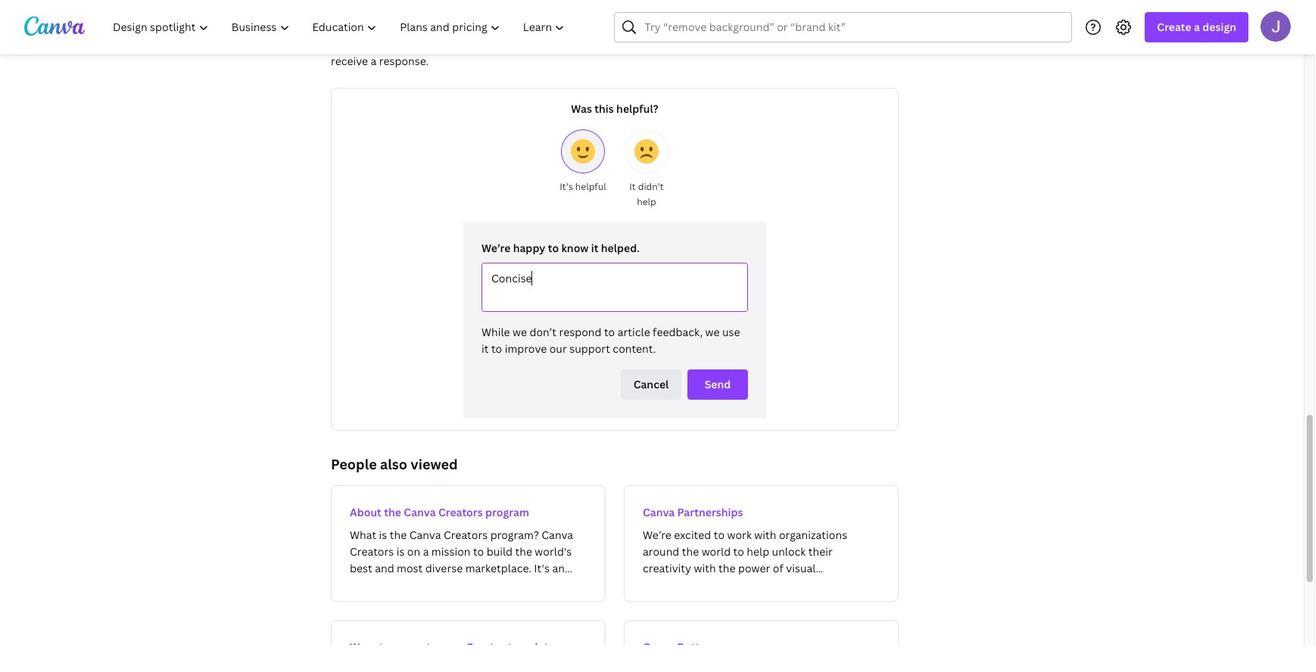 Task type: vqa. For each thing, say whether or not it's contained in the screenshot.
A within the dropdown button
yes



Task type: locate. For each thing, give the bounding box(es) containing it.
send
[[705, 377, 731, 392]]

reach
[[731, 20, 759, 35]]

1 vertical spatial a
[[734, 37, 740, 52]]

have
[[362, 20, 387, 35]]

1 horizontal spatial our
[[795, 20, 813, 35]]

it inside . due to an expected high volume of queries, it may take a little longer than usual to receive a response.
[[676, 37, 683, 52]]

2 horizontal spatial a
[[1194, 20, 1200, 34]]

may inside if you have any questions regarding how these changes may affect you, please reach out to our team by email at
[[614, 20, 635, 35]]

how
[[514, 20, 536, 35]]

response.
[[379, 54, 429, 68]]

may
[[614, 20, 635, 35], [686, 37, 707, 52]]

0 vertical spatial may
[[614, 20, 635, 35]]

2 we from the left
[[706, 325, 720, 339]]

1 horizontal spatial canva
[[643, 505, 675, 520]]

to down 'while'
[[491, 342, 502, 356]]

2 vertical spatial it
[[482, 342, 489, 356]]

1 horizontal spatial it
[[591, 241, 599, 255]]

it for take
[[676, 37, 683, 52]]

0 vertical spatial it
[[676, 37, 683, 52]]

it's
[[560, 180, 573, 193]]

usual
[[830, 37, 857, 52]]

to left an
[[476, 37, 487, 52]]

create a design button
[[1145, 12, 1249, 42]]

little
[[743, 37, 766, 52]]

a right receive
[[371, 54, 377, 68]]

1 we from the left
[[513, 325, 527, 339]]

it inside while we don't respond to article feedback, we use it to improve our support content.
[[482, 342, 489, 356]]

0 horizontal spatial our
[[550, 342, 567, 356]]

don't
[[530, 325, 557, 339]]

1 horizontal spatial we
[[706, 325, 720, 339]]

affect
[[638, 20, 668, 35]]

may inside . due to an expected high volume of queries, it may take a little longer than usual to receive a response.
[[686, 37, 707, 52]]

our inside if you have any questions regarding how these changes may affect you, please reach out to our team by email at
[[795, 20, 813, 35]]

0 horizontal spatial a
[[371, 54, 377, 68]]

it right the know
[[591, 241, 599, 255]]

1 horizontal spatial may
[[686, 37, 707, 52]]

creators
[[438, 505, 483, 520]]

take
[[710, 37, 731, 52]]

was
[[571, 101, 592, 116]]

if you have any questions regarding how these changes may affect you, please reach out to our team by email at
[[331, 20, 887, 52]]

any
[[389, 20, 408, 35]]

canva right the the
[[404, 505, 436, 520]]

2 horizontal spatial it
[[676, 37, 683, 52]]

2 canva from the left
[[643, 505, 675, 520]]

to right 'out'
[[782, 20, 793, 35]]

you,
[[670, 20, 692, 35]]

1 horizontal spatial a
[[734, 37, 740, 52]]

a
[[1194, 20, 1200, 34], [734, 37, 740, 52], [371, 54, 377, 68]]

regarding
[[463, 20, 512, 35]]

our
[[795, 20, 813, 35], [550, 342, 567, 356]]

canva
[[404, 505, 436, 520], [643, 505, 675, 520]]

team
[[815, 20, 841, 35]]

than
[[804, 37, 827, 52]]

What do you like most about this article? text field
[[482, 264, 748, 311]]

to left article
[[604, 325, 615, 339]]

we up improve
[[513, 325, 527, 339]]

help
[[637, 195, 657, 208]]

receive
[[331, 54, 368, 68]]

to
[[782, 20, 793, 35], [476, 37, 487, 52], [860, 37, 871, 52], [548, 241, 559, 255], [604, 325, 615, 339], [491, 342, 502, 356]]

use
[[723, 325, 740, 339]]

we
[[513, 325, 527, 339], [706, 325, 720, 339]]

if
[[331, 20, 338, 35]]

0 vertical spatial our
[[795, 20, 813, 35]]

questions
[[410, 20, 461, 35]]

we left use
[[706, 325, 720, 339]]

didn't
[[638, 180, 664, 193]]

0 horizontal spatial canva
[[404, 505, 436, 520]]

it
[[630, 180, 636, 193]]

0 horizontal spatial may
[[614, 20, 635, 35]]

expected
[[505, 37, 552, 52]]

canva left partnerships in the right of the page
[[643, 505, 675, 520]]

canva partnerships link
[[624, 485, 899, 602]]

a left design
[[1194, 20, 1200, 34]]

1 vertical spatial our
[[550, 342, 567, 356]]

partnerships
[[678, 505, 743, 520]]

volume
[[579, 37, 617, 52]]

it
[[676, 37, 683, 52], [591, 241, 599, 255], [482, 342, 489, 356]]

know
[[562, 241, 589, 255]]

was this helpful?
[[571, 101, 659, 116]]

our down don't
[[550, 342, 567, 356]]

0 horizontal spatial we
[[513, 325, 527, 339]]

0 vertical spatial a
[[1194, 20, 1200, 34]]

a right "take"
[[734, 37, 740, 52]]

create a design
[[1158, 20, 1237, 34]]

also
[[380, 455, 407, 473]]

it's helpful
[[560, 180, 607, 193]]

support
[[570, 342, 610, 356]]

it down 'while'
[[482, 342, 489, 356]]

our up "than"
[[795, 20, 813, 35]]

1 vertical spatial may
[[686, 37, 707, 52]]

0 horizontal spatial it
[[482, 342, 489, 356]]

it down you,
[[676, 37, 683, 52]]

2 vertical spatial a
[[371, 54, 377, 68]]

about the canva creators program link
[[331, 485, 606, 602]]

1 canva from the left
[[404, 505, 436, 520]]

create
[[1158, 20, 1192, 34]]

may down please in the top right of the page
[[686, 37, 707, 52]]

may up of
[[614, 20, 635, 35]]



Task type: describe. For each thing, give the bounding box(es) containing it.
changes
[[569, 20, 611, 35]]

helped.
[[601, 241, 640, 255]]

feedback,
[[653, 325, 703, 339]]

these
[[538, 20, 567, 35]]

improve
[[505, 342, 547, 356]]

article
[[618, 325, 650, 339]]

😔 image
[[635, 139, 659, 164]]

out
[[762, 20, 779, 35]]

this
[[595, 101, 614, 116]]

canva inside the 'canva partnerships' link
[[643, 505, 675, 520]]

cancel button
[[621, 370, 682, 400]]

1 vertical spatial it
[[591, 241, 599, 255]]

an
[[489, 37, 502, 52]]

we're
[[482, 241, 511, 255]]

queries,
[[633, 37, 673, 52]]

.
[[447, 37, 450, 52]]

to inside if you have any questions regarding how these changes may affect you, please reach out to our team by email at
[[782, 20, 793, 35]]

happy
[[513, 241, 546, 255]]

Try "remove background" or "brand kit" search field
[[645, 13, 1063, 42]]

to down email
[[860, 37, 871, 52]]

program
[[486, 505, 529, 520]]

we're happy to know it helped.
[[482, 241, 640, 255]]

about the canva creators program
[[350, 505, 529, 520]]

our inside while we don't respond to article feedback, we use it to improve our support content.
[[550, 342, 567, 356]]

canva inside about the canva creators program link
[[404, 505, 436, 520]]

top level navigation element
[[103, 12, 578, 42]]

longer
[[769, 37, 801, 52]]

it didn't help
[[630, 180, 664, 208]]

due
[[453, 37, 473, 52]]

helpful
[[575, 180, 607, 193]]

you
[[341, 20, 360, 35]]

please
[[695, 20, 728, 35]]

cancel
[[634, 377, 669, 392]]

helpful?
[[617, 101, 659, 116]]

send button
[[688, 370, 748, 400]]

design
[[1203, 20, 1237, 34]]

people
[[331, 455, 377, 473]]

content.
[[613, 342, 656, 356]]

by
[[844, 20, 857, 35]]

a inside dropdown button
[[1194, 20, 1200, 34]]

viewed
[[411, 455, 458, 473]]

jacob simon image
[[1261, 11, 1291, 41]]

canva partnerships
[[643, 505, 743, 520]]

people also viewed
[[331, 455, 458, 473]]

high
[[554, 37, 576, 52]]

it for improve
[[482, 342, 489, 356]]

to left the know
[[548, 241, 559, 255]]

about
[[350, 505, 382, 520]]

email
[[859, 20, 887, 35]]

. due to an expected high volume of queries, it may take a little longer than usual to receive a response.
[[331, 37, 871, 68]]

respond
[[559, 325, 602, 339]]

of
[[619, 37, 630, 52]]

🙂 image
[[571, 139, 595, 164]]

while
[[482, 325, 510, 339]]

while we don't respond to article feedback, we use it to improve our support content.
[[482, 325, 740, 356]]

at
[[331, 37, 341, 52]]

the
[[384, 505, 401, 520]]



